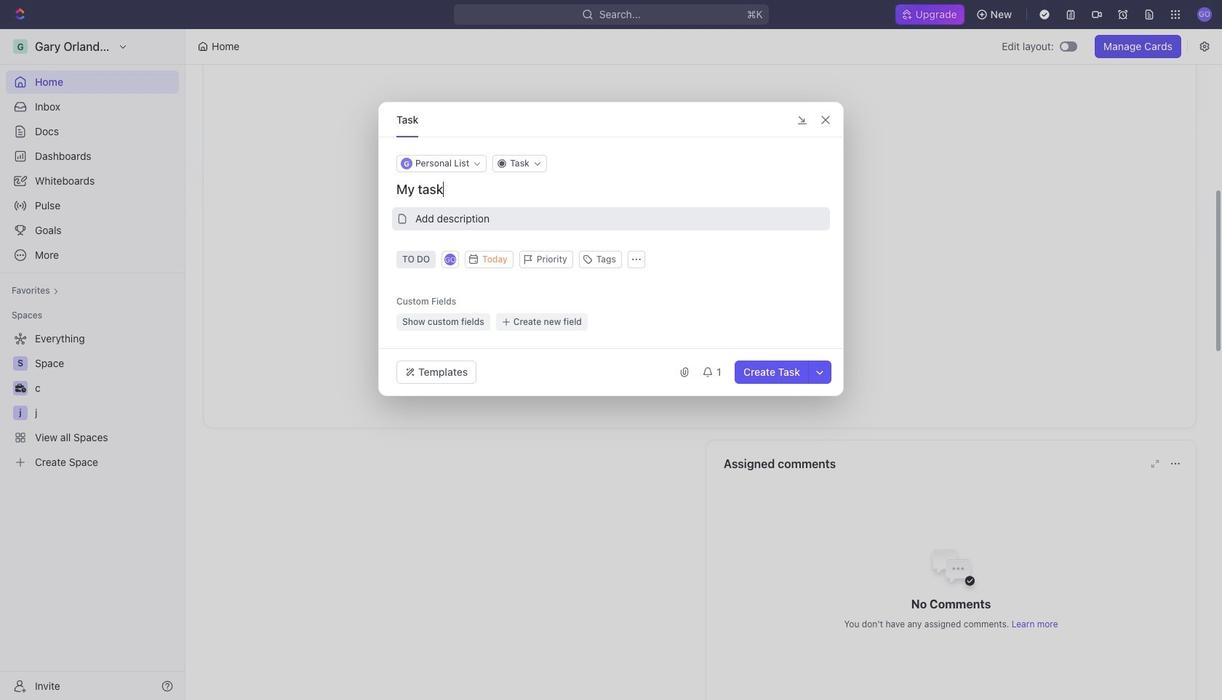 Task type: describe. For each thing, give the bounding box(es) containing it.
tree inside the sidebar navigation
[[6, 327, 179, 474]]

sidebar navigation
[[0, 29, 186, 701]]



Task type: vqa. For each thing, say whether or not it's contained in the screenshot.
cell
no



Task type: locate. For each thing, give the bounding box(es) containing it.
dialog
[[378, 102, 844, 397]]

Task name or type '/' for commands text field
[[397, 181, 829, 199]]

tree
[[6, 327, 179, 474]]



